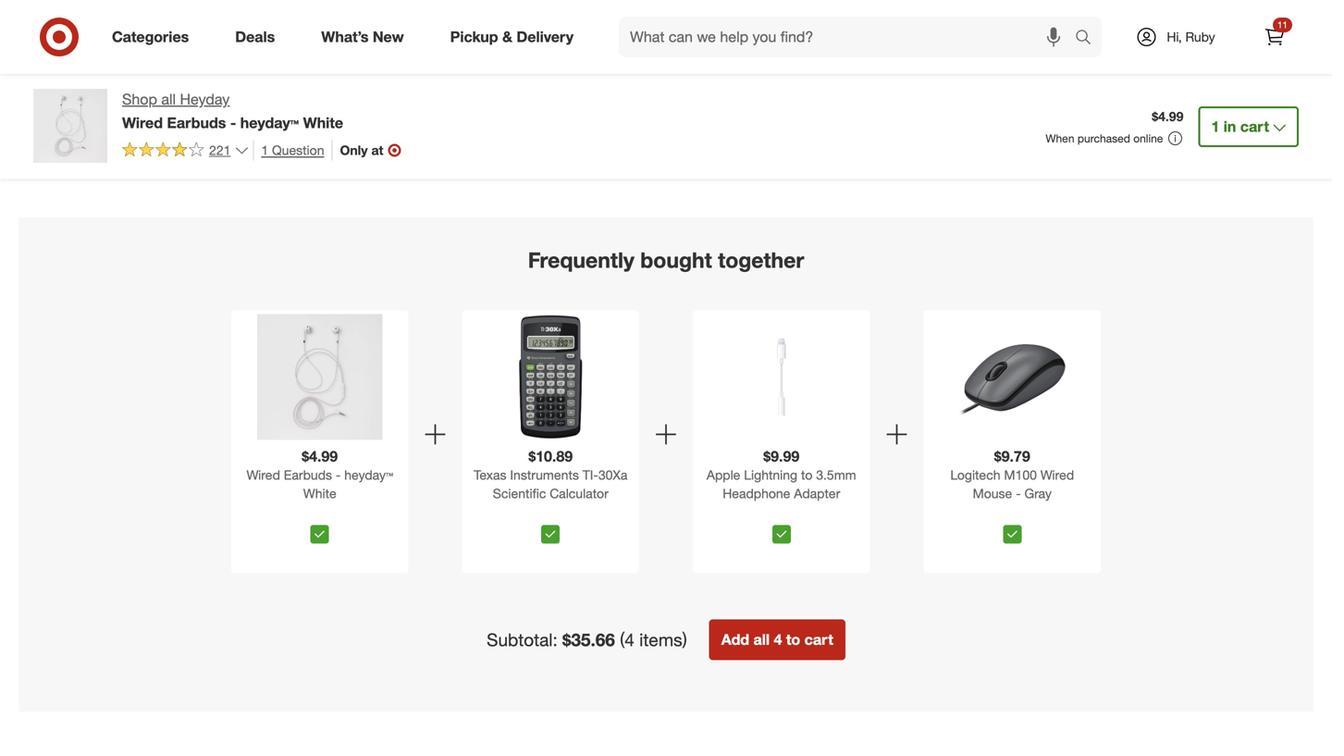 Task type: locate. For each thing, give the bounding box(es) containing it.
1 left in
[[1212, 117, 1220, 135]]

$9.99 apple lightning to 3.5mm headphone adapter
[[707, 447, 857, 502]]

deals
[[235, 28, 275, 46]]

1 noise from the left
[[1028, 13, 1061, 30]]

ruby
[[1186, 29, 1216, 45]]

gray
[[1177, 62, 1205, 78], [1025, 485, 1052, 502]]

2 horizontal spatial true
[[1177, 30, 1202, 46]]

$4.99
[[1153, 108, 1184, 124], [302, 447, 338, 465]]

all for add
[[754, 631, 770, 649]]

1 vertical spatial all
[[754, 631, 770, 649]]

deals link
[[220, 17, 298, 57]]

delivery
[[517, 28, 574, 46]]

wireless inside bluetooth wireless earbuds - heyday™ white
[[482, 13, 531, 30]]

cart right 4
[[805, 631, 834, 649]]

black
[[44, 30, 77, 46]]

noise inside active noise canceling true wireless bluetooth earbuds - heyday™ stone white
[[1028, 13, 1061, 30]]

1 horizontal spatial gray
[[1177, 62, 1205, 78]]

to left the shop
[[77, 81, 88, 95]]

bought
[[641, 247, 713, 273]]

1 for 1 question
[[261, 142, 269, 158]]

all inside 'button'
[[754, 631, 770, 649]]

wired
[[44, 13, 78, 30], [233, 13, 267, 30], [122, 114, 163, 132], [247, 467, 280, 483], [1041, 467, 1075, 483]]

- inside the wired earbuds - heyday™ black
[[134, 13, 139, 30]]

wired inside $9.79 logitech m100 wired mouse - gray
[[1041, 467, 1075, 483]]

1 horizontal spatial true
[[989, 30, 1013, 46]]

add
[[53, 81, 74, 95], [722, 631, 750, 649]]

- inside reg $19.99 sale true wireless bluetooth earbuds - heyday™ white
[[663, 43, 668, 60]]

$10.89
[[529, 447, 573, 465]]

0 horizontal spatial 1
[[261, 142, 269, 158]]

0 vertical spatial all
[[161, 90, 176, 108]]

0 horizontal spatial all
[[161, 90, 176, 108]]

active noise canceling true wireless bluetooth earbuds - heyday™ stone white
[[989, 13, 1135, 78]]

earbuds
[[82, 13, 130, 30], [271, 13, 319, 30], [422, 30, 470, 46], [800, 30, 848, 46], [611, 43, 659, 60], [989, 46, 1037, 62], [1177, 46, 1226, 62], [167, 114, 226, 132], [284, 467, 332, 483]]

1 horizontal spatial $4.99
[[1153, 108, 1184, 124]]

wireless
[[482, 13, 531, 30], [800, 13, 849, 30], [639, 27, 688, 43], [1017, 30, 1065, 46], [1205, 30, 1254, 46]]

texas
[[474, 467, 507, 483]]

cart for add to cart
[[91, 81, 112, 95]]

to inside "add all 4 to cart" 'button'
[[787, 631, 801, 649]]

bluetooth inside active noise canceling true wireless bluetooth earbuds - heyday™ stone white
[[1069, 30, 1125, 46]]

1 question
[[261, 142, 324, 158]]

noise left search button
[[1028, 13, 1061, 30]]

canceling
[[1065, 13, 1123, 30], [1254, 13, 1311, 30]]

0 horizontal spatial true
[[611, 27, 635, 43]]

1 in cart
[[1212, 117, 1270, 135]]

wired inside wired earbuds with microphone - heyday™ white stylized
[[233, 13, 267, 30]]

0 vertical spatial 1
[[1212, 117, 1220, 135]]

bluetooth inside reg $19.99 sale true wireless bluetooth earbuds - heyday™ white
[[691, 27, 748, 43]]

2 horizontal spatial cart
[[1241, 117, 1270, 135]]

cart left the shop
[[91, 81, 112, 95]]

heyday™ inside bluetooth wireless earbuds - heyday™ white
[[483, 30, 532, 46]]

search button
[[1067, 17, 1112, 61]]

canceling inside active noise canceling true wireless bluetooth earbuds - heyday™ dark gray
[[1254, 13, 1311, 30]]

canceling inside active noise canceling true wireless bluetooth earbuds - heyday™ stone white
[[1065, 13, 1123, 30]]

wired inside the $4.99 wired earbuds - heyday™ white
[[247, 467, 280, 483]]

add for add all 4 to cart
[[722, 631, 750, 649]]

$9.79 logitech m100 wired mouse - gray
[[951, 447, 1075, 502]]

1 left "question" at left
[[261, 142, 269, 158]]

2 noise from the left
[[1217, 13, 1250, 30]]

search
[[1067, 30, 1112, 48]]

all inside the shop all heyday wired earbuds - heyday™ white
[[161, 90, 176, 108]]

pickup & delivery
[[450, 28, 574, 46]]

active inside active noise canceling true wireless bluetooth earbuds - heyday™ dark gray
[[1177, 13, 1213, 30]]

earbuds inside the shop all heyday wired earbuds - heyday™ white
[[167, 114, 226, 132]]

cart inside button
[[91, 81, 112, 95]]

1 horizontal spatial add
[[722, 631, 750, 649]]

1 vertical spatial 1
[[261, 142, 269, 158]]

to up 'adapter'
[[802, 467, 813, 483]]

mouse
[[973, 485, 1013, 502]]

add inside 'button'
[[722, 631, 750, 649]]

0 vertical spatial to
[[77, 81, 88, 95]]

active
[[989, 13, 1024, 30], [1177, 13, 1213, 30]]

canceling up dark
[[1254, 13, 1311, 30]]

1 horizontal spatial cart
[[805, 631, 834, 649]]

2 vertical spatial cart
[[805, 631, 834, 649]]

white inside reg $19.99 sale true wireless bluetooth earbuds - heyday™ white
[[724, 43, 757, 60]]

to
[[77, 81, 88, 95], [802, 467, 813, 483], [787, 631, 801, 649]]

0 vertical spatial add
[[53, 81, 74, 95]]

0 horizontal spatial $4.99
[[302, 447, 338, 465]]

1 vertical spatial to
[[802, 467, 813, 483]]

together
[[718, 247, 805, 273]]

1 horizontal spatial noise
[[1217, 13, 1250, 30]]

noise right ruby
[[1217, 13, 1250, 30]]

wireless inside active noise canceling true wireless bluetooth earbuds - heyday™ stone white
[[1017, 30, 1065, 46]]

0 vertical spatial $4.99
[[1153, 108, 1184, 124]]

bluetooth wireless earbuds - heyday™ white link
[[422, 0, 574, 46]]

pickup & delivery link
[[435, 17, 597, 57]]

1 horizontal spatial canceling
[[1254, 13, 1311, 30]]

1 question link
[[253, 140, 324, 161]]

None checkbox
[[311, 525, 329, 544], [542, 525, 560, 544], [1004, 525, 1022, 544], [311, 525, 329, 544], [542, 525, 560, 544], [1004, 525, 1022, 544]]

$4.99 inside the $4.99 wired earbuds - heyday™ white
[[302, 447, 338, 465]]

apple lightning to 3.5mm headphone adapter image
[[719, 314, 845, 440]]

wireless for active noise canceling true wireless bluetooth earbuds - heyday™ dark gray
[[1205, 30, 1254, 46]]

heyday™
[[142, 13, 191, 30], [315, 30, 364, 46], [483, 30, 532, 46], [860, 30, 909, 46], [672, 43, 720, 60], [1049, 46, 1098, 62], [1238, 46, 1287, 62], [240, 114, 299, 132], [345, 467, 393, 483]]

active noise canceling true wireless bluetooth earbuds - heyday™ dark gray link
[[1177, 0, 1329, 78]]

11
[[1278, 19, 1289, 31]]

2 vertical spatial to
[[787, 631, 801, 649]]

purchased
[[1078, 131, 1131, 145]]

wired inside the shop all heyday wired earbuds - heyday™ white
[[122, 114, 163, 132]]

gray down "m100"
[[1025, 485, 1052, 502]]

$4.99 up online
[[1153, 108, 1184, 124]]

1 vertical spatial cart
[[1241, 117, 1270, 135]]

1 horizontal spatial active
[[1177, 13, 1213, 30]]

add left 4
[[722, 631, 750, 649]]

canceling up search
[[1065, 13, 1123, 30]]

1 horizontal spatial 1
[[1212, 117, 1220, 135]]

white inside bluetooth wireless earbuds - heyday™ white
[[535, 30, 568, 46]]

headphone
[[723, 485, 791, 502]]

true
[[611, 27, 635, 43], [989, 30, 1013, 46], [1177, 30, 1202, 46]]

add down black on the left top of the page
[[53, 81, 74, 95]]

gray down hi, ruby
[[1177, 62, 1205, 78]]

0 horizontal spatial active
[[989, 13, 1024, 30]]

active inside active noise canceling true wireless bluetooth earbuds - heyday™ stone white
[[989, 13, 1024, 30]]

3.5mm
[[817, 467, 857, 483]]

cart
[[91, 81, 112, 95], [1241, 117, 1270, 135], [805, 631, 834, 649]]

what's new
[[321, 28, 404, 46]]

heyday™ inside the $4.99 wired earbuds - heyday™ white
[[345, 467, 393, 483]]

earbuds inside bluetooth wireless earbuds - heyday™ white
[[422, 30, 470, 46]]

lightning
[[744, 467, 798, 483]]

calculator
[[550, 485, 609, 502]]

0 horizontal spatial cart
[[91, 81, 112, 95]]

earbuds inside reg $19.99 sale true wireless bluetooth earbuds - heyday™ white
[[611, 43, 659, 60]]

heyday™ inside the wired earbuds - heyday™ black
[[142, 13, 191, 30]]

white inside wireless bluetooth flat earbuds - heyday™ white
[[913, 30, 946, 46]]

texas instruments ti-30xa scientific calculator link
[[466, 466, 636, 518]]

active for active noise canceling true wireless bluetooth earbuds - heyday™ stone white
[[989, 13, 1024, 30]]

to for add all 4 to cart
[[787, 631, 801, 649]]

0 vertical spatial gray
[[1177, 62, 1205, 78]]

true for active noise canceling true wireless bluetooth earbuds - heyday™ stone white
[[989, 30, 1013, 46]]

noise
[[1028, 13, 1061, 30], [1217, 13, 1250, 30]]

wired earbuds - heyday™ black link
[[44, 0, 196, 46]]

$4.99 for $4.99
[[1153, 108, 1184, 124]]

microphone
[[233, 30, 303, 46]]

noise for gray
[[1217, 13, 1250, 30]]

1 vertical spatial $4.99
[[302, 447, 338, 465]]

canceling for stone
[[1065, 13, 1123, 30]]

all left 4
[[754, 631, 770, 649]]

0 horizontal spatial add
[[53, 81, 74, 95]]

0 horizontal spatial noise
[[1028, 13, 1061, 30]]

add inside button
[[53, 81, 74, 95]]

wireless inside wireless bluetooth flat earbuds - heyday™ white
[[800, 13, 849, 30]]

to right 4
[[787, 631, 801, 649]]

$19.99
[[630, 13, 663, 27]]

true for active noise canceling true wireless bluetooth earbuds - heyday™ dark gray
[[1177, 30, 1202, 46]]

white inside the $4.99 wired earbuds - heyday™ white
[[303, 485, 337, 502]]

when
[[1046, 131, 1075, 145]]

wired earbuds with microphone - heyday™ white stylized
[[233, 13, 364, 62]]

wired earbuds - heyday™ white image
[[257, 314, 383, 440]]

$35.66
[[563, 629, 615, 651]]

4
[[774, 631, 783, 649]]

white
[[535, 30, 568, 46], [913, 30, 946, 46], [724, 43, 757, 60], [233, 46, 266, 62], [989, 62, 1022, 78], [303, 114, 343, 132], [303, 485, 337, 502]]

1 horizontal spatial all
[[754, 631, 770, 649]]

1 active from the left
[[989, 13, 1024, 30]]

0 horizontal spatial gray
[[1025, 485, 1052, 502]]

true inside active noise canceling true wireless bluetooth earbuds - heyday™ stone white
[[989, 30, 1013, 46]]

0 horizontal spatial canceling
[[1065, 13, 1123, 30]]

cart right in
[[1241, 117, 1270, 135]]

2 canceling from the left
[[1254, 13, 1311, 30]]

wireless inside active noise canceling true wireless bluetooth earbuds - heyday™ dark gray
[[1205, 30, 1254, 46]]

11 link
[[1255, 17, 1296, 57]]

wireless inside reg $19.99 sale true wireless bluetooth earbuds - heyday™ white
[[639, 27, 688, 43]]

1 vertical spatial gray
[[1025, 485, 1052, 502]]

heyday™ inside the shop all heyday wired earbuds - heyday™ white
[[240, 114, 299, 132]]

true inside reg $19.99 sale true wireless bluetooth earbuds - heyday™ white
[[611, 27, 635, 43]]

white inside wired earbuds with microphone - heyday™ white stylized
[[233, 46, 266, 62]]

0 vertical spatial cart
[[91, 81, 112, 95]]

scientific
[[493, 485, 546, 502]]

true for reg $19.99 sale true wireless bluetooth earbuds - heyday™ white
[[611, 27, 635, 43]]

1 vertical spatial add
[[722, 631, 750, 649]]

1 canceling from the left
[[1065, 13, 1123, 30]]

all right the shop
[[161, 90, 176, 108]]

bluetooth inside active noise canceling true wireless bluetooth earbuds - heyday™ dark gray
[[1258, 30, 1314, 46]]

noise inside active noise canceling true wireless bluetooth earbuds - heyday™ dark gray
[[1217, 13, 1250, 30]]

true inside active noise canceling true wireless bluetooth earbuds - heyday™ dark gray
[[1177, 30, 1202, 46]]

1
[[1212, 117, 1220, 135], [261, 142, 269, 158]]

None checkbox
[[773, 525, 791, 544]]

wireless for active noise canceling true wireless bluetooth earbuds - heyday™ stone white
[[1017, 30, 1065, 46]]

$4.99 up wired earbuds - heyday™ white "link"
[[302, 447, 338, 465]]

to inside $9.99 apple lightning to 3.5mm headphone adapter
[[802, 467, 813, 483]]

all
[[161, 90, 176, 108], [754, 631, 770, 649]]

2 active from the left
[[1177, 13, 1213, 30]]

subtotal: $35.66 (4 items)
[[487, 629, 687, 651]]

wired earbuds with microphone - heyday™ white stylized link
[[233, 0, 385, 62]]



Task type: vqa. For each thing, say whether or not it's contained in the screenshot.
The Ti-
yes



Task type: describe. For each thing, give the bounding box(es) containing it.
bluetooth inside wireless bluetooth flat earbuds - heyday™ white
[[852, 13, 909, 30]]

in
[[1224, 117, 1237, 135]]

wired earbuds - heyday™ white link
[[235, 466, 405, 518]]

$9.99
[[764, 447, 800, 465]]

ti-
[[583, 467, 599, 483]]

221
[[209, 142, 231, 158]]

1 for 1 in cart
[[1212, 117, 1220, 135]]

stone
[[1102, 46, 1135, 62]]

adapter
[[794, 485, 841, 502]]

- inside active noise canceling true wireless bluetooth earbuds - heyday™ stone white
[[1041, 46, 1046, 62]]

subtotal:
[[487, 629, 558, 651]]

bluetooth for active noise canceling true wireless bluetooth earbuds - heyday™ dark gray
[[1258, 30, 1314, 46]]

wireless bluetooth flat earbuds - heyday™ white link
[[800, 0, 952, 46]]

add all 4 to cart button
[[710, 620, 846, 660]]

$10.89 texas instruments ti-30xa scientific calculator
[[474, 447, 628, 502]]

heyday™ inside active noise canceling true wireless bluetooth earbuds - heyday™ stone white
[[1049, 46, 1098, 62]]

- inside $9.79 logitech m100 wired mouse - gray
[[1016, 485, 1022, 502]]

earbuds inside wireless bluetooth flat earbuds - heyday™ white
[[800, 30, 848, 46]]

items)
[[640, 629, 687, 651]]

cart inside 'button'
[[805, 631, 834, 649]]

bluetooth inside bluetooth wireless earbuds - heyday™ white
[[422, 13, 478, 30]]

stylized
[[270, 46, 315, 62]]

earbuds inside the wired earbuds - heyday™ black
[[82, 13, 130, 30]]

wired inside the wired earbuds - heyday™ black
[[44, 13, 78, 30]]

- inside the $4.99 wired earbuds - heyday™ white
[[336, 467, 341, 483]]

image of wired earbuds - heyday™ white image
[[33, 89, 107, 163]]

$4.99 wired earbuds - heyday™ white
[[247, 447, 393, 502]]

active noise canceling true wireless bluetooth earbuds - heyday™ stone white link
[[989, 0, 1140, 78]]

white inside the shop all heyday wired earbuds - heyday™ white
[[303, 114, 343, 132]]

what's new link
[[306, 17, 427, 57]]

frequently bought together
[[528, 247, 805, 273]]

earbuds inside the $4.99 wired earbuds - heyday™ white
[[284, 467, 332, 483]]

add for add to cart
[[53, 81, 74, 95]]

- inside wireless bluetooth flat earbuds - heyday™ white
[[852, 30, 857, 46]]

texas instruments ti-30xa scientific calculator image
[[488, 314, 614, 440]]

dark
[[1290, 46, 1318, 62]]

shop all heyday wired earbuds - heyday™ white
[[122, 90, 343, 132]]

wired earbuds - heyday™ black
[[44, 13, 191, 46]]

at
[[372, 142, 384, 158]]

&
[[503, 28, 513, 46]]

hi, ruby
[[1168, 29, 1216, 45]]

apple
[[707, 467, 741, 483]]

hi,
[[1168, 29, 1183, 45]]

1 in cart for wired earbuds - heyday™ white element
[[1212, 117, 1270, 135]]

all for shop
[[161, 90, 176, 108]]

when purchased online
[[1046, 131, 1164, 145]]

gray inside $9.79 logitech m100 wired mouse - gray
[[1025, 485, 1052, 502]]

new
[[373, 28, 404, 46]]

categories link
[[96, 17, 212, 57]]

logitech
[[951, 467, 1001, 483]]

221 link
[[122, 140, 249, 162]]

$4.99 for $4.99 wired earbuds - heyday™ white
[[302, 447, 338, 465]]

logitech m100 wired mouse - gray link
[[928, 466, 1098, 518]]

earbuds inside wired earbuds with microphone - heyday™ white stylized
[[271, 13, 319, 30]]

canceling for dark
[[1254, 13, 1311, 30]]

categories
[[112, 28, 189, 46]]

reg
[[611, 13, 627, 27]]

frequently
[[528, 247, 635, 273]]

$9.79
[[995, 447, 1031, 465]]

earbuds inside active noise canceling true wireless bluetooth earbuds - heyday™ dark gray
[[1177, 46, 1226, 62]]

only
[[340, 142, 368, 158]]

apple lightning to 3.5mm headphone adapter link
[[697, 466, 867, 518]]

active noise canceling true wireless bluetooth earbuds - heyday™ dark gray
[[1177, 13, 1318, 78]]

what's
[[321, 28, 369, 46]]

white inside active noise canceling true wireless bluetooth earbuds - heyday™ stone white
[[989, 62, 1022, 78]]

shop
[[122, 90, 157, 108]]

instruments
[[510, 467, 579, 483]]

with
[[323, 13, 347, 30]]

online
[[1134, 131, 1164, 145]]

gray inside active noise canceling true wireless bluetooth earbuds - heyday™ dark gray
[[1177, 62, 1205, 78]]

pickup
[[450, 28, 499, 46]]

- inside wired earbuds with microphone - heyday™ white stylized
[[306, 30, 311, 46]]

heyday™ inside active noise canceling true wireless bluetooth earbuds - heyday™ dark gray
[[1238, 46, 1287, 62]]

cart for 1 in cart
[[1241, 117, 1270, 135]]

active for active noise canceling true wireless bluetooth earbuds - heyday™ dark gray
[[1177, 13, 1213, 30]]

- inside active noise canceling true wireless bluetooth earbuds - heyday™ dark gray
[[1229, 46, 1234, 62]]

m100
[[1005, 467, 1038, 483]]

add all 4 to cart
[[722, 631, 834, 649]]

wireless bluetooth flat earbuds - heyday™ white
[[800, 13, 946, 46]]

to for $9.99 apple lightning to 3.5mm headphone adapter
[[802, 467, 813, 483]]

What can we help you find? suggestions appear below search field
[[619, 17, 1080, 57]]

to inside add to cart button
[[77, 81, 88, 95]]

wireless for reg $19.99 sale true wireless bluetooth earbuds - heyday™ white
[[639, 27, 688, 43]]

noise for white
[[1028, 13, 1061, 30]]

logitech m100 wired mouse - gray image
[[950, 314, 1076, 440]]

heyday™ inside wired earbuds with microphone - heyday™ white stylized
[[315, 30, 364, 46]]

(4
[[620, 629, 635, 651]]

heyday™ inside wireless bluetooth flat earbuds - heyday™ white
[[860, 30, 909, 46]]

heyday
[[180, 90, 230, 108]]

bluetooth for active noise canceling true wireless bluetooth earbuds - heyday™ stone white
[[1069, 30, 1125, 46]]

reg $19.99 sale true wireless bluetooth earbuds - heyday™ white
[[611, 13, 757, 60]]

add to cart
[[53, 81, 112, 95]]

bluetooth for reg $19.99 sale true wireless bluetooth earbuds - heyday™ white
[[691, 27, 748, 43]]

sale
[[667, 13, 688, 27]]

only at
[[340, 142, 384, 158]]

- inside bluetooth wireless earbuds - heyday™ white
[[474, 30, 479, 46]]

heyday™ inside reg $19.99 sale true wireless bluetooth earbuds - heyday™ white
[[672, 43, 720, 60]]

earbuds inside active noise canceling true wireless bluetooth earbuds - heyday™ stone white
[[989, 46, 1037, 62]]

- inside the shop all heyday wired earbuds - heyday™ white
[[230, 114, 236, 132]]

flat
[[912, 13, 934, 30]]

bluetooth wireless earbuds - heyday™ white
[[422, 13, 568, 46]]

question
[[272, 142, 324, 158]]

30xa
[[599, 467, 628, 483]]

add to cart button
[[44, 73, 121, 103]]



